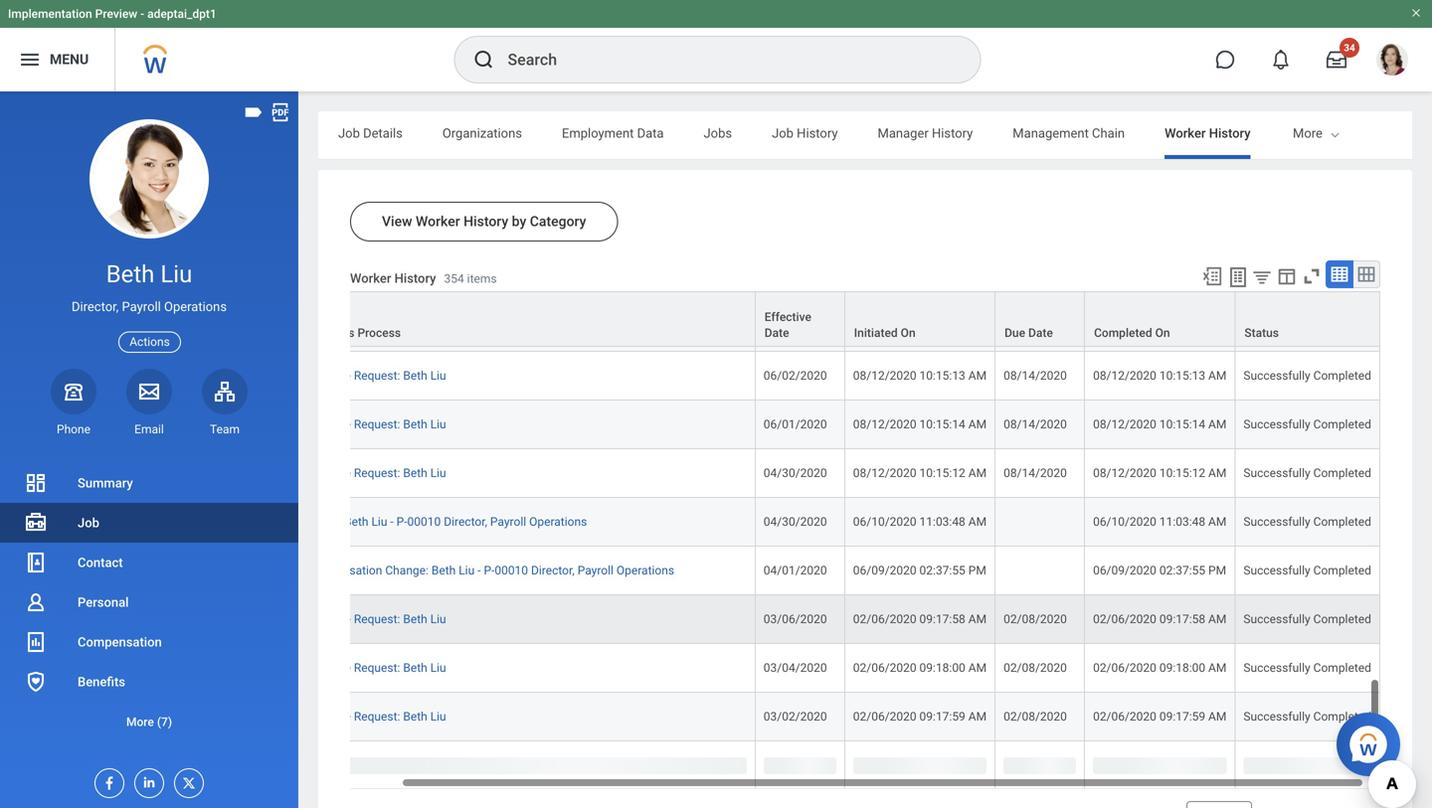 Task type: vqa. For each thing, say whether or not it's contained in the screenshot.
Link icon
no



Task type: describe. For each thing, give the bounding box(es) containing it.
more (7)
[[126, 716, 172, 730]]

354
[[444, 272, 464, 286]]

history for manager history
[[932, 126, 973, 141]]

tab list containing job details
[[318, 111, 1433, 159]]

request: for 07/30/2020
[[354, 320, 400, 334]]

2 06/09/2020 02:37:55 pm from the left
[[1094, 564, 1227, 578]]

menu button
[[0, 28, 115, 92]]

4 row from the top
[[296, 352, 1381, 401]]

successfully completed for 02/06/2020 09:17:58 am
[[1244, 613, 1372, 627]]

absence request: beth liu for 06/02/2020
[[305, 369, 446, 383]]

bonus: beth liu - p-00010 director, payroll operations link
[[305, 516, 587, 529]]

absence request: beth liu link for 07/30/2020
[[305, 320, 446, 334]]

director, payroll operations
[[72, 300, 227, 315]]

beth for 04/01/2020
[[432, 564, 456, 578]]

table image
[[1330, 265, 1350, 285]]

completed on button
[[1086, 293, 1235, 346]]

employment data
[[562, 126, 664, 141]]

completed for 08/12/2020 10:25:01 am
[[1314, 320, 1372, 334]]

34 button
[[1315, 38, 1360, 82]]

completed for 02/06/2020 09:17:59 am
[[1314, 711, 1372, 724]]

job image
[[24, 511, 48, 535]]

successfully for 08/12/2020 10:15:12 am
[[1244, 467, 1311, 481]]

chain
[[1093, 126, 1125, 141]]

successfully for 08/12/2020 10:25:01 am
[[1244, 320, 1311, 334]]

completed for 08/12/2020 10:15:12 am
[[1314, 467, 1372, 481]]

1 pm from the left
[[969, 564, 987, 578]]

data
[[637, 126, 664, 141]]

1 09:18:00 from the left
[[920, 662, 966, 676]]

successfully completed for 06/10/2020 11:03:48 am
[[1244, 516, 1372, 529]]

beth for 03/06/2020
[[403, 613, 428, 627]]

1 10:15:12 from the left
[[920, 467, 966, 481]]

personal
[[78, 596, 129, 610]]

manager history
[[878, 126, 973, 141]]

manager
[[878, 126, 929, 141]]

phone
[[57, 423, 91, 437]]

compensation change: beth liu - p-00010 director, payroll operations link
[[305, 564, 675, 578]]

1 02/06/2020 09:17:58 am from the left
[[854, 613, 987, 627]]

completed inside popup button
[[1095, 326, 1153, 340]]

1 02/06/2020 09:18:00 am from the left
[[854, 662, 987, 676]]

due date button
[[996, 293, 1085, 346]]

beth liu
[[106, 260, 192, 289]]

2 10:15:13 from the left
[[1160, 369, 1206, 383]]

liu for 03/06/2020
[[431, 613, 446, 627]]

2 08/12/2020 10:15:13 am from the left
[[1094, 369, 1227, 383]]

1 06/10/2020 11:03:48 am from the left
[[854, 516, 987, 529]]

x image
[[175, 770, 197, 792]]

absence request: beth liu for 03/02/2020
[[305, 711, 446, 724]]

beth for 07/30/2020
[[403, 320, 428, 334]]

completed for 06/10/2020 11:03:48 am
[[1314, 516, 1372, 529]]

06/02/2020
[[764, 369, 827, 383]]

beth for 06/01/2020
[[403, 418, 428, 432]]

history for worker history 354 items
[[395, 271, 436, 286]]

summary
[[78, 476, 133, 491]]

1 08/12/2020 10:15:14 am from the left
[[854, 418, 987, 432]]

date for effective date
[[765, 326, 790, 340]]

1 06/09/2020 from the left
[[854, 564, 917, 578]]

6 row from the top
[[296, 450, 1381, 499]]

completed for 02/06/2020 09:17:58 am
[[1314, 613, 1372, 627]]

2 06/10/2020 from the left
[[1094, 516, 1157, 529]]

successfully for 02/06/2020 09:17:59 am
[[1244, 711, 1311, 724]]

absence request: beth liu link for 06/02/2020
[[305, 369, 446, 383]]

more (7) button
[[0, 711, 299, 735]]

worker history 354 items
[[350, 271, 497, 286]]

2 10:15:12 from the left
[[1160, 467, 1206, 481]]

contact
[[78, 556, 123, 571]]

business process button
[[297, 293, 755, 346]]

job history
[[772, 126, 838, 141]]

benefits link
[[0, 663, 299, 702]]

absence for 06/01/2020
[[305, 418, 351, 432]]

2 06/09/2020 from the left
[[1094, 564, 1157, 578]]

1 06/09/2020 02:37:55 pm from the left
[[854, 564, 987, 578]]

11 row from the top
[[296, 694, 1381, 742]]

benefits
[[78, 675, 125, 690]]

successfully completed for 02/06/2020 09:17:59 am
[[1244, 711, 1372, 724]]

job for job details
[[338, 126, 360, 141]]

on for completed on
[[1156, 326, 1171, 340]]

view worker history by category button
[[350, 202, 618, 242]]

job for job history
[[772, 126, 794, 141]]

1 10:25:01 from the left
[[920, 320, 966, 334]]

2 10:15:14 from the left
[[1160, 418, 1206, 432]]

successfully completed for 06/09/2020 02:37:55 pm
[[1244, 564, 1372, 578]]

04/01/2020
[[764, 564, 827, 578]]

preview
[[95, 7, 137, 21]]

adeptai_dpt1
[[147, 7, 217, 21]]

process
[[358, 326, 401, 340]]

successfully completed for 02/06/2020 09:18:00 am
[[1244, 662, 1372, 676]]

justify image
[[18, 48, 42, 72]]

absence for 03/06/2020
[[305, 613, 351, 627]]

personal link
[[0, 583, 299, 623]]

liu for 04/01/2020
[[459, 564, 475, 578]]

2 horizontal spatial payroll
[[578, 564, 614, 578]]

2 08/12/2020 10:15:14 am from the left
[[1094, 418, 1227, 432]]

by
[[512, 213, 527, 230]]

absence request: beth liu link for 04/30/2020
[[305, 467, 446, 481]]

request: for 04/30/2020
[[354, 467, 400, 481]]

34
[[1345, 42, 1356, 54]]

2 02/06/2020 09:17:59 am from the left
[[1094, 711, 1227, 724]]

liu for 07/30/2020
[[431, 320, 446, 334]]

1 09:17:59 from the left
[[920, 711, 966, 724]]

2 09:17:58 from the left
[[1160, 613, 1206, 627]]

successfully completed for 08/12/2020 10:15:13 am
[[1244, 369, 1372, 383]]

tag image
[[243, 101, 265, 123]]

team beth liu element
[[202, 422, 248, 438]]

contact link
[[0, 543, 299, 583]]

linkedin image
[[135, 770, 157, 791]]

successfully completed for 08/12/2020 10:15:14 am
[[1244, 418, 1372, 432]]

1 horizontal spatial payroll
[[490, 516, 527, 529]]

initiated on
[[855, 326, 916, 340]]

successfully for 08/12/2020 10:15:14 am
[[1244, 418, 1311, 432]]

1 vertical spatial p-
[[484, 564, 495, 578]]

phone button
[[51, 369, 97, 438]]

1 02/06/2020 09:17:59 am from the left
[[854, 711, 987, 724]]

compensation image
[[24, 631, 48, 655]]

beth for 03/02/2020
[[403, 711, 428, 724]]

benefits image
[[24, 671, 48, 695]]

worker history
[[1165, 126, 1251, 141]]

03/04/2020
[[764, 662, 827, 676]]

0 vertical spatial 00010
[[408, 516, 441, 529]]

profile logan mcneil image
[[1377, 44, 1409, 80]]

liu for 03/02/2020
[[431, 711, 446, 724]]

phone beth liu element
[[51, 422, 97, 438]]

date for due date
[[1029, 326, 1054, 340]]

2 02/06/2020 09:18:00 am from the left
[[1094, 662, 1227, 676]]

request: for 06/02/2020
[[354, 369, 400, 383]]

successfully for 02/06/2020 09:18:00 am
[[1244, 662, 1311, 676]]

view team image
[[213, 380, 237, 404]]

2 11:03:48 from the left
[[1160, 516, 1206, 529]]

absence for 03/04/2020
[[305, 662, 351, 676]]

organizations
[[443, 126, 522, 141]]

2 09:18:00 from the left
[[1160, 662, 1206, 676]]

completed for 08/12/2020 10:15:13 am
[[1314, 369, 1372, 383]]

summary image
[[24, 472, 48, 496]]

on for initiated on
[[901, 326, 916, 340]]

status
[[1245, 326, 1280, 340]]

08/14/2020 for 08/12/2020 10:15:14 am
[[1004, 418, 1068, 432]]

due
[[1005, 326, 1026, 340]]

absence request: beth liu for 03/04/2020
[[305, 662, 446, 676]]

liu for 06/02/2020
[[431, 369, 446, 383]]

2 pm from the left
[[1209, 564, 1227, 578]]

effective date button
[[756, 293, 845, 346]]

view
[[382, 213, 412, 230]]

email
[[134, 423, 164, 437]]

team
[[210, 423, 240, 437]]

bonus:
[[305, 516, 341, 529]]

more for more
[[1294, 126, 1323, 141]]

1 10:15:13 from the left
[[920, 369, 966, 383]]

liu for 06/01/2020
[[431, 418, 446, 432]]

fullscreen image
[[1301, 266, 1323, 288]]

export to worksheets image
[[1227, 266, 1251, 290]]

actions
[[130, 335, 170, 349]]

successfully completed for 08/12/2020 10:15:12 am
[[1244, 467, 1372, 481]]

category
[[530, 213, 586, 230]]

initiated on button
[[846, 293, 995, 346]]

Search Workday  search field
[[508, 38, 940, 82]]

worker for worker history 354 items
[[350, 271, 391, 286]]

2 02/06/2020 09:17:58 am from the left
[[1094, 613, 1227, 627]]

actions button
[[119, 332, 181, 353]]

view worker history by category
[[382, 213, 586, 230]]

timeline
[[1291, 126, 1340, 141]]

3 row from the top
[[296, 304, 1381, 352]]

inbox large image
[[1327, 50, 1347, 70]]

business process
[[306, 326, 401, 340]]

absence for 06/02/2020
[[305, 369, 351, 383]]

effective
[[765, 311, 812, 324]]

successfully completed for 08/12/2020 10:25:01 am
[[1244, 320, 1372, 334]]

03/06/2020
[[764, 613, 827, 627]]

1 08/12/2020 10:15:13 am from the left
[[854, 369, 987, 383]]

absence for 03/02/2020
[[305, 711, 351, 724]]

pagination element
[[1265, 790, 1381, 809]]

export to excel image
[[1202, 266, 1224, 288]]

jobs
[[704, 126, 732, 141]]

1 02:37:55 from the left
[[920, 564, 966, 578]]



Task type: locate. For each thing, give the bounding box(es) containing it.
1 absence request: beth liu from the top
[[305, 320, 446, 334]]

- down 'bonus: beth liu - p-00010 director, payroll operations'
[[478, 564, 481, 578]]

operations inside navigation pane region
[[164, 300, 227, 315]]

job left details
[[338, 126, 360, 141]]

menu
[[50, 51, 89, 68]]

0 horizontal spatial 02/06/2020 09:18:00 am
[[854, 662, 987, 676]]

expand table image
[[1357, 265, 1377, 285]]

0 horizontal spatial 10:25:01
[[920, 320, 966, 334]]

compensation down bonus:
[[305, 564, 382, 578]]

1 horizontal spatial more
[[1294, 126, 1323, 141]]

successfully
[[1244, 320, 1311, 334], [1244, 369, 1311, 383], [1244, 418, 1311, 432], [1244, 467, 1311, 481], [1244, 516, 1311, 529], [1244, 564, 1311, 578], [1244, 613, 1311, 627], [1244, 662, 1311, 676], [1244, 711, 1311, 724]]

2 horizontal spatial operations
[[617, 564, 675, 578]]

completed on
[[1095, 326, 1171, 340]]

07/30/2020
[[764, 320, 827, 334]]

0 horizontal spatial 09:18:00
[[920, 662, 966, 676]]

0 vertical spatial -
[[140, 7, 144, 21]]

liu inside navigation pane region
[[161, 260, 192, 289]]

0 horizontal spatial 09:17:59
[[920, 711, 966, 724]]

history left the timeline
[[1210, 126, 1251, 141]]

2 date from the left
[[1029, 326, 1054, 340]]

00010 up the change:
[[408, 516, 441, 529]]

2 10:25:01 from the left
[[1160, 320, 1206, 334]]

search image
[[472, 48, 496, 72]]

7 absence request: beth liu link from the top
[[305, 711, 446, 724]]

row containing compensation change: beth liu - p-00010 director, payroll operations
[[296, 547, 1381, 596]]

1 vertical spatial -
[[390, 516, 394, 529]]

0 vertical spatial 02/08/2020
[[1004, 613, 1068, 627]]

management
[[1013, 126, 1089, 141]]

1 vertical spatial 00010
[[495, 564, 528, 578]]

compensation change: beth liu - p-00010 director, payroll operations
[[305, 564, 675, 578]]

3 02/08/2020 from the top
[[1004, 711, 1068, 724]]

payroll inside navigation pane region
[[122, 300, 161, 315]]

08/12/2020 10:15:14 am down initiated on
[[854, 418, 987, 432]]

3 request: from the top
[[354, 418, 400, 432]]

beth for 04/30/2020
[[403, 467, 428, 481]]

08/12/2020 10:15:13 am down completed on
[[1094, 369, 1227, 383]]

1 06/10/2020 from the left
[[854, 516, 917, 529]]

0 horizontal spatial 08/12/2020 10:15:14 am
[[854, 418, 987, 432]]

0 horizontal spatial payroll
[[122, 300, 161, 315]]

more inside dropdown button
[[126, 716, 154, 730]]

4 absence request: beth liu link from the top
[[305, 467, 446, 481]]

job up contact
[[78, 516, 99, 531]]

1 horizontal spatial compensation
[[305, 564, 382, 578]]

mail image
[[137, 380, 161, 404]]

0 horizontal spatial 00010
[[408, 516, 441, 529]]

liu for 03/04/2020
[[431, 662, 446, 676]]

1 02/08/2020 from the top
[[1004, 613, 1068, 627]]

absence request: beth liu link for 03/02/2020
[[305, 711, 446, 724]]

1 horizontal spatial 09:17:58
[[1160, 613, 1206, 627]]

p- up the change:
[[397, 516, 408, 529]]

6 request: from the top
[[354, 662, 400, 676]]

worker for worker history
[[1165, 126, 1206, 141]]

1 horizontal spatial on
[[1156, 326, 1171, 340]]

08/12/2020 10:25:01 am down export to excel icon
[[1094, 320, 1227, 334]]

more (7) button
[[0, 702, 299, 742]]

absence request: beth liu for 07/30/2020
[[305, 320, 446, 334]]

1 vertical spatial operations
[[529, 516, 587, 529]]

1 horizontal spatial 00010
[[495, 564, 528, 578]]

am
[[969, 320, 987, 334], [1209, 320, 1227, 334], [969, 369, 987, 383], [1209, 369, 1227, 383], [969, 418, 987, 432], [1209, 418, 1227, 432], [969, 467, 987, 481], [1209, 467, 1227, 481], [969, 516, 987, 529], [1209, 516, 1227, 529], [969, 613, 987, 627], [1209, 613, 1227, 627], [969, 662, 987, 676], [1209, 662, 1227, 676], [969, 711, 987, 724], [1209, 711, 1227, 724]]

02/08/2020 for 02/06/2020 09:17:59 am
[[1004, 711, 1068, 724]]

0 vertical spatial payroll
[[122, 300, 161, 315]]

1 horizontal spatial 06/10/2020 11:03:48 am
[[1094, 516, 1227, 529]]

1 horizontal spatial 10:15:13
[[1160, 369, 1206, 383]]

successfully for 06/10/2020 11:03:48 am
[[1244, 516, 1311, 529]]

08/12/2020 10:25:01 am
[[854, 320, 987, 334], [1094, 320, 1227, 334]]

0 horizontal spatial 02/06/2020 09:17:59 am
[[854, 711, 987, 724]]

1 horizontal spatial date
[[1029, 326, 1054, 340]]

5 successfully completed from the top
[[1244, 516, 1372, 529]]

date right due
[[1029, 326, 1054, 340]]

management chain
[[1013, 126, 1125, 141]]

02:37:55
[[920, 564, 966, 578], [1160, 564, 1206, 578]]

10 row from the top
[[296, 645, 1381, 694]]

operations
[[164, 300, 227, 315], [529, 516, 587, 529], [617, 564, 675, 578]]

02/08/2020 for 02/06/2020 09:17:58 am
[[1004, 613, 1068, 627]]

3 absence request: beth liu from the top
[[305, 418, 446, 432]]

liu
[[161, 260, 192, 289], [431, 320, 446, 334], [431, 369, 446, 383], [431, 418, 446, 432], [431, 467, 446, 481], [372, 516, 387, 529], [459, 564, 475, 578], [431, 613, 446, 627], [431, 662, 446, 676], [431, 711, 446, 724]]

0 horizontal spatial on
[[901, 326, 916, 340]]

0 horizontal spatial 06/09/2020
[[854, 564, 917, 578]]

1 horizontal spatial p-
[[484, 564, 495, 578]]

absence request: beth liu for 04/30/2020
[[305, 467, 446, 481]]

0 horizontal spatial date
[[765, 326, 790, 340]]

row containing effective date
[[296, 292, 1381, 347]]

due date
[[1005, 326, 1054, 340]]

2 vertical spatial 02/08/2020
[[1004, 711, 1068, 724]]

director, inside navigation pane region
[[72, 300, 119, 315]]

08/12/2020 10:25:01 am left due
[[854, 320, 987, 334]]

09:17:58
[[920, 613, 966, 627], [1160, 613, 1206, 627]]

7 request: from the top
[[354, 711, 400, 724]]

absence request: beth liu
[[305, 320, 446, 334], [305, 369, 446, 383], [305, 418, 446, 432], [305, 467, 446, 481], [305, 613, 446, 627], [305, 662, 446, 676], [305, 711, 446, 724]]

4 request: from the top
[[354, 467, 400, 481]]

compensation for compensation change: beth liu - p-00010 director, payroll operations
[[305, 564, 382, 578]]

2 vertical spatial operations
[[617, 564, 675, 578]]

08/14/2020 for 08/12/2020 10:15:13 am
[[1004, 369, 1068, 383]]

1 horizontal spatial 11:03:48
[[1160, 516, 1206, 529]]

2 horizontal spatial worker
[[1165, 126, 1206, 141]]

08/14/2020 for 08/12/2020 10:25:01 am
[[1004, 320, 1068, 334]]

1 vertical spatial more
[[126, 716, 154, 730]]

04/30/2020 for 06/10/2020
[[764, 516, 827, 529]]

06/09/2020
[[854, 564, 917, 578], [1094, 564, 1157, 578]]

2 on from the left
[[1156, 326, 1171, 340]]

4 successfully from the top
[[1244, 467, 1311, 481]]

3 successfully from the top
[[1244, 418, 1311, 432]]

3 08/14/2020 from the top
[[1004, 418, 1068, 432]]

compensation down the personal
[[78, 635, 162, 650]]

director,
[[72, 300, 119, 315], [444, 516, 488, 529], [531, 564, 575, 578]]

1 vertical spatial 02/08/2020
[[1004, 662, 1068, 676]]

1 horizontal spatial 02/06/2020 09:17:58 am
[[1094, 613, 1227, 627]]

0 vertical spatial p-
[[397, 516, 408, 529]]

compensation inside list
[[78, 635, 162, 650]]

1 horizontal spatial 10:25:01
[[1160, 320, 1206, 334]]

2 row from the top
[[296, 292, 1381, 347]]

request:
[[354, 320, 400, 334], [354, 369, 400, 383], [354, 418, 400, 432], [354, 467, 400, 481], [354, 613, 400, 627], [354, 662, 400, 676], [354, 711, 400, 724]]

2 successfully completed from the top
[[1244, 369, 1372, 383]]

2 successfully from the top
[[1244, 369, 1311, 383]]

absence request: beth liu link for 03/04/2020
[[305, 662, 446, 676]]

4 successfully completed from the top
[[1244, 467, 1372, 481]]

04/30/2020 down 06/01/2020
[[764, 467, 827, 481]]

additiona
[[1380, 126, 1433, 141]]

phone image
[[60, 380, 88, 404]]

absence request: beth liu for 06/01/2020
[[305, 418, 446, 432]]

1 absence request: beth liu link from the top
[[305, 320, 446, 334]]

7 absence request: beth liu from the top
[[305, 711, 446, 724]]

completed for 08/12/2020 10:15:14 am
[[1314, 418, 1372, 432]]

implementation preview -   adeptai_dpt1
[[8, 7, 217, 21]]

1 horizontal spatial 08/12/2020 10:15:14 am
[[1094, 418, 1227, 432]]

10:15:13
[[920, 369, 966, 383], [1160, 369, 1206, 383]]

absence request: beth liu for 03/06/2020
[[305, 613, 446, 627]]

1 row from the top
[[296, 255, 1381, 304]]

0 horizontal spatial worker
[[350, 271, 391, 286]]

completed for 06/09/2020 02:37:55 pm
[[1314, 564, 1372, 578]]

8 successfully from the top
[[1244, 662, 1311, 676]]

compensation
[[305, 564, 382, 578], [78, 635, 162, 650]]

10:25:01 down export to excel icon
[[1160, 320, 1206, 334]]

1 horizontal spatial 06/10/2020
[[1094, 516, 1157, 529]]

08/12/2020 10:15:13 am down initiated on
[[854, 369, 987, 383]]

beth for 03/04/2020
[[403, 662, 428, 676]]

job link
[[0, 503, 299, 543]]

1 vertical spatial compensation
[[78, 635, 162, 650]]

0 horizontal spatial 02:37:55
[[920, 564, 966, 578]]

0 horizontal spatial compensation
[[78, 635, 162, 650]]

10:25:01
[[920, 320, 966, 334], [1160, 320, 1206, 334]]

03/02/2020
[[764, 711, 827, 724]]

more down 34 button
[[1294, 126, 1323, 141]]

absence request: beth liu link
[[305, 320, 446, 334], [305, 369, 446, 383], [305, 418, 446, 432], [305, 467, 446, 481], [305, 613, 446, 627], [305, 662, 446, 676], [305, 711, 446, 724]]

6 successfully from the top
[[1244, 564, 1311, 578]]

2 09:17:59 from the left
[[1160, 711, 1206, 724]]

absence for 04/30/2020
[[305, 467, 351, 481]]

0 horizontal spatial 02/06/2020 09:17:58 am
[[854, 613, 987, 627]]

1 horizontal spatial worker
[[416, 213, 460, 230]]

00010 down 'bonus: beth liu - p-00010 director, payroll operations'
[[495, 564, 528, 578]]

worker up process
[[350, 271, 391, 286]]

implementation
[[8, 7, 92, 21]]

08/14/2020 for 08/12/2020 10:15:12 am
[[1004, 467, 1068, 481]]

11:03:48
[[920, 516, 966, 529], [1160, 516, 1206, 529]]

worker right chain
[[1165, 126, 1206, 141]]

notifications large image
[[1272, 50, 1292, 70]]

0 horizontal spatial operations
[[164, 300, 227, 315]]

9 successfully completed from the top
[[1244, 711, 1372, 724]]

pm
[[969, 564, 987, 578], [1209, 564, 1227, 578]]

1 horizontal spatial 02/06/2020 09:18:00 am
[[1094, 662, 1227, 676]]

status button
[[1236, 293, 1380, 346]]

0 horizontal spatial 06/10/2020
[[854, 516, 917, 529]]

0 horizontal spatial 08/12/2020 10:25:01 am
[[854, 320, 987, 334]]

1 horizontal spatial job
[[338, 126, 360, 141]]

1 horizontal spatial 06/09/2020
[[1094, 564, 1157, 578]]

row containing bonus: beth liu - p-00010 director, payroll operations
[[296, 499, 1381, 547]]

0 horizontal spatial job
[[78, 516, 99, 531]]

1 request: from the top
[[354, 320, 400, 334]]

view printable version (pdf) image
[[270, 101, 292, 123]]

compensation inside row
[[305, 564, 382, 578]]

successfully for 08/12/2020 10:15:13 am
[[1244, 369, 1311, 383]]

8 row from the top
[[296, 547, 1381, 596]]

personal image
[[24, 591, 48, 615]]

email button
[[126, 369, 172, 438]]

7 row from the top
[[296, 499, 1381, 547]]

0 vertical spatial more
[[1294, 126, 1323, 141]]

2 06/10/2020 11:03:48 am from the left
[[1094, 516, 1227, 529]]

job
[[338, 126, 360, 141], [772, 126, 794, 141], [78, 516, 99, 531]]

2 absence request: beth liu link from the top
[[305, 369, 446, 383]]

9 row from the top
[[296, 596, 1381, 645]]

1 horizontal spatial 10:15:12
[[1160, 467, 1206, 481]]

1 vertical spatial payroll
[[490, 516, 527, 529]]

worker right "view"
[[416, 213, 460, 230]]

1 11:03:48 from the left
[[920, 516, 966, 529]]

successfully for 06/09/2020 02:37:55 pm
[[1244, 564, 1311, 578]]

tab list
[[318, 111, 1433, 159]]

more
[[1294, 126, 1323, 141], [126, 716, 154, 730]]

effective date
[[765, 311, 812, 340]]

on left status
[[1156, 326, 1171, 340]]

on right initiated in the right top of the page
[[901, 326, 916, 340]]

04/30/2020
[[764, 467, 827, 481], [764, 516, 827, 529]]

6 absence from the top
[[305, 662, 351, 676]]

0 horizontal spatial pm
[[969, 564, 987, 578]]

10:15:13 down the completed on popup button
[[1160, 369, 1206, 383]]

06/10/2020
[[854, 516, 917, 529], [1094, 516, 1157, 529]]

details
[[363, 126, 403, 141]]

4 08/14/2020 from the top
[[1004, 467, 1068, 481]]

5 absence request: beth liu link from the top
[[305, 613, 446, 627]]

worker inside button
[[416, 213, 460, 230]]

5 absence request: beth liu from the top
[[305, 613, 446, 627]]

2 vertical spatial worker
[[350, 271, 391, 286]]

9 successfully from the top
[[1244, 711, 1311, 724]]

more for more (7)
[[126, 716, 154, 730]]

compensation link
[[0, 623, 299, 663]]

history right manager
[[932, 126, 973, 141]]

navigation pane region
[[0, 92, 299, 809]]

2 02:37:55 from the left
[[1160, 564, 1206, 578]]

request: for 03/04/2020
[[354, 662, 400, 676]]

1 date from the left
[[765, 326, 790, 340]]

08/12/2020 10:15:14 am down completed on
[[1094, 418, 1227, 432]]

1 horizontal spatial 08/12/2020 10:15:13 am
[[1094, 369, 1227, 383]]

team link
[[202, 369, 248, 438]]

0 horizontal spatial p-
[[397, 516, 408, 529]]

10:15:14
[[920, 418, 966, 432], [1160, 418, 1206, 432]]

0 vertical spatial operations
[[164, 300, 227, 315]]

completed
[[1314, 320, 1372, 334], [1095, 326, 1153, 340], [1314, 369, 1372, 383], [1314, 418, 1372, 432], [1314, 467, 1372, 481], [1314, 516, 1372, 529], [1314, 564, 1372, 578], [1314, 613, 1372, 627], [1314, 662, 1372, 676], [1314, 711, 1372, 724]]

2 08/12/2020 10:15:12 am from the left
[[1094, 467, 1227, 481]]

click to view/edit grid preferences image
[[1277, 266, 1299, 288]]

request: for 06/01/2020
[[354, 418, 400, 432]]

payroll
[[122, 300, 161, 315], [490, 516, 527, 529], [578, 564, 614, 578]]

02/06/2020
[[854, 613, 917, 627], [1094, 613, 1157, 627], [854, 662, 917, 676], [1094, 662, 1157, 676], [854, 711, 917, 724], [1094, 711, 1157, 724]]

7 successfully completed from the top
[[1244, 613, 1372, 627]]

2 vertical spatial director,
[[531, 564, 575, 578]]

- right "preview"
[[140, 7, 144, 21]]

5 absence from the top
[[305, 613, 351, 627]]

employment
[[562, 126, 634, 141]]

5 row from the top
[[296, 401, 1381, 450]]

list
[[0, 464, 299, 742]]

1 vertical spatial worker
[[416, 213, 460, 230]]

completed for 02/06/2020 09:18:00 am
[[1314, 662, 1372, 676]]

0 horizontal spatial director,
[[72, 300, 119, 315]]

liu for 04/30/2020
[[431, 467, 446, 481]]

successfully for 02/06/2020 09:17:58 am
[[1244, 613, 1311, 627]]

toolbar
[[1193, 261, 1381, 292]]

6 absence request: beth liu from the top
[[305, 662, 446, 676]]

2 02/08/2020 from the top
[[1004, 662, 1068, 676]]

12 row from the top
[[296, 742, 1381, 791]]

3 absence from the top
[[305, 418, 351, 432]]

- up the change:
[[390, 516, 394, 529]]

job right jobs
[[772, 126, 794, 141]]

0 vertical spatial compensation
[[305, 564, 382, 578]]

date down effective
[[765, 326, 790, 340]]

2 absence from the top
[[305, 369, 351, 383]]

2 horizontal spatial -
[[478, 564, 481, 578]]

5 successfully from the top
[[1244, 516, 1311, 529]]

0 horizontal spatial 10:15:12
[[920, 467, 966, 481]]

1 horizontal spatial 02:37:55
[[1160, 564, 1206, 578]]

1 successfully from the top
[[1244, 320, 1311, 334]]

0 vertical spatial worker
[[1165, 126, 1206, 141]]

1 horizontal spatial director,
[[444, 516, 488, 529]]

1 absence from the top
[[305, 320, 351, 334]]

initiated
[[855, 326, 898, 340]]

1 08/12/2020 10:25:01 am from the left
[[854, 320, 987, 334]]

4 absence request: beth liu from the top
[[305, 467, 446, 481]]

1 vertical spatial 04/30/2020
[[764, 516, 827, 529]]

02/08/2020 for 02/06/2020 09:18:00 am
[[1004, 662, 1068, 676]]

1 08/12/2020 10:15:12 am from the left
[[854, 467, 987, 481]]

04/30/2020 for 08/12/2020
[[764, 467, 827, 481]]

absence for 07/30/2020
[[305, 320, 351, 334]]

close environment banner image
[[1411, 7, 1423, 19]]

08/14/2020
[[1004, 320, 1068, 334], [1004, 369, 1068, 383], [1004, 418, 1068, 432], [1004, 467, 1068, 481]]

absence request: beth liu link for 03/06/2020
[[305, 613, 446, 627]]

06/01/2020
[[764, 418, 827, 432]]

date inside effective date
[[765, 326, 790, 340]]

job inside navigation pane region
[[78, 516, 99, 531]]

06/09/2020 02:37:55 pm
[[854, 564, 987, 578], [1094, 564, 1227, 578]]

2 vertical spatial -
[[478, 564, 481, 578]]

7 absence from the top
[[305, 711, 351, 724]]

change:
[[385, 564, 429, 578]]

0 horizontal spatial 11:03:48
[[920, 516, 966, 529]]

job details
[[338, 126, 403, 141]]

items
[[467, 272, 497, 286]]

list containing summary
[[0, 464, 299, 742]]

0 horizontal spatial 06/09/2020 02:37:55 pm
[[854, 564, 987, 578]]

history left by
[[464, 213, 509, 230]]

04/30/2020 up 04/01/2020
[[764, 516, 827, 529]]

02/06/2020 09:17:58 am
[[854, 613, 987, 627], [1094, 613, 1227, 627]]

request: for 03/02/2020
[[354, 711, 400, 724]]

1 horizontal spatial operations
[[529, 516, 587, 529]]

request: for 03/06/2020
[[354, 613, 400, 627]]

beth for 06/02/2020
[[403, 369, 428, 383]]

00010
[[408, 516, 441, 529], [495, 564, 528, 578]]

2 vertical spatial payroll
[[578, 564, 614, 578]]

history left manager
[[797, 126, 838, 141]]

email beth liu element
[[126, 422, 172, 438]]

0 vertical spatial 04/30/2020
[[764, 467, 827, 481]]

0 horizontal spatial 10:15:14
[[920, 418, 966, 432]]

history inside button
[[464, 213, 509, 230]]

1 vertical spatial director,
[[444, 516, 488, 529]]

(7)
[[157, 716, 172, 730]]

beth inside navigation pane region
[[106, 260, 155, 289]]

1 on from the left
[[901, 326, 916, 340]]

history left 354
[[395, 271, 436, 286]]

0 horizontal spatial 08/12/2020 10:15:13 am
[[854, 369, 987, 383]]

select to filter grid data image
[[1252, 267, 1274, 288]]

0 horizontal spatial 06/10/2020 11:03:48 am
[[854, 516, 987, 529]]

2 04/30/2020 from the top
[[764, 516, 827, 529]]

1 horizontal spatial -
[[390, 516, 394, 529]]

contact image
[[24, 551, 48, 575]]

1 09:17:58 from the left
[[920, 613, 966, 627]]

6 absence request: beth liu link from the top
[[305, 662, 446, 676]]

1 horizontal spatial 08/12/2020 10:25:01 am
[[1094, 320, 1227, 334]]

1 10:15:14 from the left
[[920, 418, 966, 432]]

2 horizontal spatial director,
[[531, 564, 575, 578]]

0 horizontal spatial 10:15:13
[[920, 369, 966, 383]]

1 horizontal spatial 08/12/2020 10:15:12 am
[[1094, 467, 1227, 481]]

08/12/2020
[[854, 320, 917, 334], [1094, 320, 1157, 334], [854, 369, 917, 383], [1094, 369, 1157, 383], [854, 418, 917, 432], [1094, 418, 1157, 432], [854, 467, 917, 481], [1094, 467, 1157, 481]]

more left (7)
[[126, 716, 154, 730]]

1 horizontal spatial 10:15:14
[[1160, 418, 1206, 432]]

absence
[[305, 320, 351, 334], [305, 369, 351, 383], [305, 418, 351, 432], [305, 467, 351, 481], [305, 613, 351, 627], [305, 662, 351, 676], [305, 711, 351, 724]]

history for worker history
[[1210, 126, 1251, 141]]

cell
[[296, 255, 756, 304], [756, 255, 846, 304], [846, 255, 996, 304], [996, 255, 1086, 304], [1086, 255, 1236, 304], [1236, 255, 1381, 304], [996, 499, 1086, 547], [996, 547, 1086, 596]]

10:15:12
[[920, 467, 966, 481], [1160, 467, 1206, 481]]

0 horizontal spatial -
[[140, 7, 144, 21]]

on
[[901, 326, 916, 340], [1156, 326, 1171, 340]]

02/06/2020 09:17:59 am
[[854, 711, 987, 724], [1094, 711, 1227, 724]]

bonus: beth liu - p-00010 director, payroll operations
[[305, 516, 587, 529]]

3 absence request: beth liu link from the top
[[305, 418, 446, 432]]

1 horizontal spatial 09:18:00
[[1160, 662, 1206, 676]]

1 horizontal spatial 09:17:59
[[1160, 711, 1206, 724]]

business
[[306, 326, 355, 340]]

p-
[[397, 516, 408, 529], [484, 564, 495, 578]]

facebook image
[[96, 770, 117, 792]]

10:25:01 right initiated on
[[920, 320, 966, 334]]

successfully completed
[[1244, 320, 1372, 334], [1244, 369, 1372, 383], [1244, 418, 1372, 432], [1244, 467, 1372, 481], [1244, 516, 1372, 529], [1244, 564, 1372, 578], [1244, 613, 1372, 627], [1244, 662, 1372, 676], [1244, 711, 1372, 724]]

2 request: from the top
[[354, 369, 400, 383]]

4 absence from the top
[[305, 467, 351, 481]]

absence request: beth liu link for 06/01/2020
[[305, 418, 446, 432]]

- inside the menu banner
[[140, 7, 144, 21]]

history for job history
[[797, 126, 838, 141]]

02/06/2020 09:18:00 am
[[854, 662, 987, 676], [1094, 662, 1227, 676]]

2 08/12/2020 10:25:01 am from the left
[[1094, 320, 1227, 334]]

10:15:13 down initiated on popup button
[[920, 369, 966, 383]]

1 08/14/2020 from the top
[[1004, 320, 1068, 334]]

1 horizontal spatial 02/06/2020 09:17:59 am
[[1094, 711, 1227, 724]]

2 absence request: beth liu from the top
[[305, 369, 446, 383]]

0 horizontal spatial more
[[126, 716, 154, 730]]

1 horizontal spatial 06/09/2020 02:37:55 pm
[[1094, 564, 1227, 578]]

0 horizontal spatial 09:17:58
[[920, 613, 966, 627]]

history
[[797, 126, 838, 141], [932, 126, 973, 141], [1210, 126, 1251, 141], [464, 213, 509, 230], [395, 271, 436, 286]]

6 successfully completed from the top
[[1244, 564, 1372, 578]]

summary link
[[0, 464, 299, 503]]

8 successfully completed from the top
[[1244, 662, 1372, 676]]

p- down 'bonus: beth liu - p-00010 director, payroll operations'
[[484, 564, 495, 578]]

2 horizontal spatial job
[[772, 126, 794, 141]]

menu banner
[[0, 0, 1433, 92]]

0 horizontal spatial 08/12/2020 10:15:12 am
[[854, 467, 987, 481]]

0 vertical spatial director,
[[72, 300, 119, 315]]

1 successfully completed from the top
[[1244, 320, 1372, 334]]

compensation for compensation
[[78, 635, 162, 650]]

1 horizontal spatial pm
[[1209, 564, 1227, 578]]

08/12/2020 10:15:12 am
[[854, 467, 987, 481], [1094, 467, 1227, 481]]

row
[[296, 255, 1381, 304], [296, 292, 1381, 347], [296, 304, 1381, 352], [296, 352, 1381, 401], [296, 401, 1381, 450], [296, 450, 1381, 499], [296, 499, 1381, 547], [296, 547, 1381, 596], [296, 596, 1381, 645], [296, 645, 1381, 694], [296, 694, 1381, 742], [296, 742, 1381, 791]]



